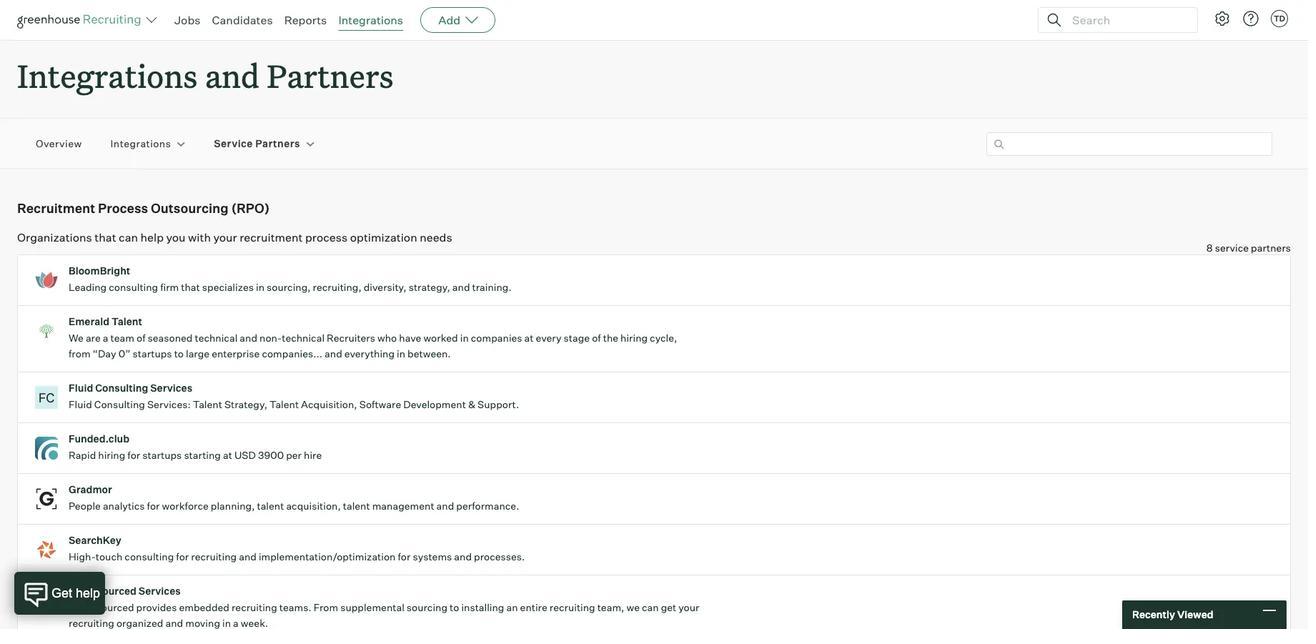 Task type: vqa. For each thing, say whether or not it's contained in the screenshot.


Task type: locate. For each thing, give the bounding box(es) containing it.
you
[[166, 230, 186, 245]]

software
[[360, 398, 401, 411]]

recruiting up embedded on the bottom
[[191, 551, 237, 563]]

0 horizontal spatial can
[[119, 230, 138, 245]]

0 vertical spatial startups
[[133, 348, 172, 360]]

in down have
[[397, 348, 406, 360]]

emerald
[[69, 316, 110, 328]]

1 horizontal spatial your
[[679, 602, 700, 614]]

to inside teamsourced services teamsourced provides embedded recruiting teams. from supplemental sourcing to installing an entire recruiting team, we can get your recruiting organized and moving in a week.
[[450, 602, 459, 614]]

are
[[86, 332, 101, 344]]

0 vertical spatial your
[[213, 230, 237, 245]]

integrations up the 'recruitment process outsourcing (rpo)' on the top of page
[[111, 138, 171, 150]]

large
[[186, 348, 210, 360]]

in left sourcing,
[[256, 281, 265, 293]]

0 vertical spatial consulting
[[95, 382, 148, 394]]

implementation/optimization
[[259, 551, 396, 563]]

service partners
[[214, 138, 300, 150]]

integrations link up the 'recruitment process outsourcing (rpo)' on the top of page
[[111, 137, 171, 151]]

integrations link right reports link
[[339, 13, 403, 27]]

and inside teamsourced services teamsourced provides embedded recruiting teams. from supplemental sourcing to installing an entire recruiting team, we can get your recruiting organized and moving in a week.
[[166, 617, 183, 629]]

organized
[[116, 617, 163, 629]]

and left 'training.'
[[453, 281, 470, 293]]

needs
[[420, 230, 452, 245]]

of right team
[[137, 332, 146, 344]]

1 vertical spatial integrations link
[[111, 137, 171, 151]]

can right we
[[642, 602, 659, 614]]

0 horizontal spatial of
[[137, 332, 146, 344]]

hiring right the at the left of the page
[[621, 332, 648, 344]]

0 horizontal spatial a
[[103, 332, 108, 344]]

consulting inside bloombright leading consulting firm that specializes in sourcing, recruiting, diversity, strategy, and training.
[[109, 281, 158, 293]]

1 vertical spatial services
[[139, 585, 181, 597]]

consulting right touch
[[125, 551, 174, 563]]

between.
[[408, 348, 451, 360]]

1 vertical spatial teamsourced
[[69, 602, 134, 614]]

talent right acquisition,
[[343, 500, 370, 512]]

teamsourced down touch
[[69, 585, 137, 597]]

talent up team
[[112, 316, 142, 328]]

consulting left firm
[[109, 281, 158, 293]]

1 vertical spatial that
[[181, 281, 200, 293]]

partners right the service
[[255, 138, 300, 150]]

funded.club
[[69, 433, 130, 445]]

1 of from the left
[[137, 332, 146, 344]]

talent
[[257, 500, 284, 512], [343, 500, 370, 512]]

configure image
[[1214, 10, 1232, 27]]

consulting down 0"
[[95, 382, 148, 394]]

for down workforce
[[176, 551, 189, 563]]

1 horizontal spatial technical
[[282, 332, 325, 344]]

processes.
[[474, 551, 525, 563]]

jobs link
[[175, 13, 201, 27]]

process
[[98, 200, 148, 216]]

startups inside funded.club rapid hiring for startups starting at usd 3900 per hire
[[143, 449, 182, 461]]

consulting
[[95, 382, 148, 394], [94, 398, 145, 411]]

td button
[[1272, 10, 1289, 27]]

technical up the companies...
[[282, 332, 325, 344]]

hiring inside emerald talent we are a team of seasoned technical and non-technical recruiters who have worked in companies at every stage of the hiring cycle, from "day 0" startups to large enterprise companies... and everything in between.
[[621, 332, 648, 344]]

0 vertical spatial a
[[103, 332, 108, 344]]

0"
[[118, 348, 131, 360]]

partners down reports link
[[267, 54, 394, 97]]

0 vertical spatial teamsourced
[[69, 585, 137, 597]]

every
[[536, 332, 562, 344]]

for down funded.club
[[128, 449, 140, 461]]

and down recruiters
[[325, 348, 342, 360]]

services up services: at bottom
[[150, 382, 192, 394]]

viewed
[[1178, 609, 1214, 621]]

services up the provides
[[139, 585, 181, 597]]

help
[[141, 230, 164, 245]]

a right are
[[103, 332, 108, 344]]

at inside funded.club rapid hiring for startups starting at usd 3900 per hire
[[223, 449, 232, 461]]

to
[[174, 348, 184, 360], [450, 602, 459, 614]]

2 fluid from the top
[[69, 398, 92, 411]]

provides
[[136, 602, 177, 614]]

embedded
[[179, 602, 230, 614]]

1 horizontal spatial talent
[[343, 500, 370, 512]]

fluid right fc
[[69, 398, 92, 411]]

0 vertical spatial that
[[95, 230, 116, 245]]

0 horizontal spatial technical
[[195, 332, 238, 344]]

teams.
[[280, 602, 312, 614]]

your right with
[[213, 230, 237, 245]]

talent right strategy,
[[270, 398, 299, 411]]

startups left the starting
[[143, 449, 182, 461]]

funded.club rapid hiring for startups starting at usd 3900 per hire
[[69, 433, 322, 461]]

can left help
[[119, 230, 138, 245]]

training.
[[472, 281, 512, 293]]

0 vertical spatial hiring
[[621, 332, 648, 344]]

non-
[[260, 332, 282, 344]]

2 horizontal spatial talent
[[270, 398, 299, 411]]

in right 'moving'
[[222, 617, 231, 629]]

td button
[[1269, 7, 1292, 30]]

and down the provides
[[166, 617, 183, 629]]

0 vertical spatial can
[[119, 230, 138, 245]]

high-
[[69, 551, 96, 563]]

systems
[[413, 551, 452, 563]]

1 horizontal spatial that
[[181, 281, 200, 293]]

td
[[1274, 14, 1286, 24]]

to inside emerald talent we are a team of seasoned technical and non-technical recruiters who have worked in companies at every stage of the hiring cycle, from "day 0" startups to large enterprise companies... and everything in between.
[[174, 348, 184, 360]]

a
[[103, 332, 108, 344], [233, 617, 239, 629]]

1 horizontal spatial of
[[592, 332, 601, 344]]

2 vertical spatial integrations
[[111, 138, 171, 150]]

for right "analytics"
[[147, 500, 160, 512]]

worked
[[424, 332, 458, 344]]

0 horizontal spatial talent
[[112, 316, 142, 328]]

1 vertical spatial can
[[642, 602, 659, 614]]

talent left strategy,
[[193, 398, 222, 411]]

week.
[[241, 617, 268, 629]]

startups down seasoned
[[133, 348, 172, 360]]

1 vertical spatial at
[[223, 449, 232, 461]]

of left the at the left of the page
[[592, 332, 601, 344]]

and down candidates 'link'
[[205, 54, 260, 97]]

0 horizontal spatial to
[[174, 348, 184, 360]]

your right get
[[679, 602, 700, 614]]

1 vertical spatial startups
[[143, 449, 182, 461]]

a left week.
[[233, 617, 239, 629]]

0 vertical spatial at
[[525, 332, 534, 344]]

services
[[150, 382, 192, 394], [139, 585, 181, 597]]

that up bloombright
[[95, 230, 116, 245]]

1 vertical spatial partners
[[255, 138, 300, 150]]

at left usd
[[223, 449, 232, 461]]

None text field
[[987, 132, 1273, 156]]

1 horizontal spatial a
[[233, 617, 239, 629]]

team,
[[598, 602, 625, 614]]

0 horizontal spatial that
[[95, 230, 116, 245]]

greenhouse recruiting image
[[17, 11, 146, 29]]

organizations
[[17, 230, 92, 245]]

1 horizontal spatial hiring
[[621, 332, 648, 344]]

0 horizontal spatial talent
[[257, 500, 284, 512]]

candidates
[[212, 13, 273, 27]]

1 vertical spatial hiring
[[98, 449, 125, 461]]

firm
[[160, 281, 179, 293]]

1 technical from the left
[[195, 332, 238, 344]]

of
[[137, 332, 146, 344], [592, 332, 601, 344]]

recruiting
[[191, 551, 237, 563], [232, 602, 277, 614], [550, 602, 596, 614], [69, 617, 114, 629]]

at
[[525, 332, 534, 344], [223, 449, 232, 461]]

1 vertical spatial your
[[679, 602, 700, 614]]

analytics
[[103, 500, 145, 512]]

recruitment process outsourcing (rpo)
[[17, 200, 270, 216]]

with
[[188, 230, 211, 245]]

1 horizontal spatial integrations link
[[339, 13, 403, 27]]

1 vertical spatial a
[[233, 617, 239, 629]]

workforce
[[162, 500, 209, 512]]

integrations right reports link
[[339, 13, 403, 27]]

can
[[119, 230, 138, 245], [642, 602, 659, 614]]

1 horizontal spatial to
[[450, 602, 459, 614]]

to right sourcing
[[450, 602, 459, 614]]

0 vertical spatial fluid
[[69, 382, 93, 394]]

overview link
[[36, 137, 82, 151]]

1 fluid from the top
[[69, 382, 93, 394]]

1 horizontal spatial can
[[642, 602, 659, 614]]

0 horizontal spatial at
[[223, 449, 232, 461]]

recruiting left team,
[[550, 602, 596, 614]]

services inside 'fluid consulting services fluid consulting services: talent strategy, talent acquisition, software development & support.'
[[150, 382, 192, 394]]

integrations down greenhouse recruiting image
[[17, 54, 198, 97]]

0 vertical spatial services
[[150, 382, 192, 394]]

partners
[[1252, 242, 1292, 254]]

1 talent from the left
[[257, 500, 284, 512]]

your
[[213, 230, 237, 245], [679, 602, 700, 614]]

teamsourced
[[69, 585, 137, 597], [69, 602, 134, 614]]

at left the every
[[525, 332, 534, 344]]

per
[[286, 449, 302, 461]]

technical up the large
[[195, 332, 238, 344]]

1 vertical spatial to
[[450, 602, 459, 614]]

consulting
[[109, 281, 158, 293], [125, 551, 174, 563]]

teamsourced up "organized"
[[69, 602, 134, 614]]

and right management
[[437, 500, 454, 512]]

2 of from the left
[[592, 332, 601, 344]]

development
[[404, 398, 466, 411]]

overview
[[36, 138, 82, 150]]

in inside bloombright leading consulting firm that specializes in sourcing, recruiting, diversity, strategy, and training.
[[256, 281, 265, 293]]

talent right planning,
[[257, 500, 284, 512]]

1 horizontal spatial at
[[525, 332, 534, 344]]

technical
[[195, 332, 238, 344], [282, 332, 325, 344]]

0 vertical spatial consulting
[[109, 281, 158, 293]]

consulting up funded.club
[[94, 398, 145, 411]]

that right firm
[[181, 281, 200, 293]]

0 vertical spatial to
[[174, 348, 184, 360]]

1 vertical spatial consulting
[[125, 551, 174, 563]]

in inside teamsourced services teamsourced provides embedded recruiting teams. from supplemental sourcing to installing an entire recruiting team, we can get your recruiting organized and moving in a week.
[[222, 617, 231, 629]]

hiring
[[621, 332, 648, 344], [98, 449, 125, 461]]

hiring down funded.club
[[98, 449, 125, 461]]

recruiting,
[[313, 281, 362, 293]]

management
[[372, 500, 435, 512]]

recruiting up week.
[[232, 602, 277, 614]]

planning,
[[211, 500, 255, 512]]

strategy,
[[409, 281, 450, 293]]

1 horizontal spatial talent
[[193, 398, 222, 411]]

Search text field
[[1069, 10, 1185, 30]]

0 vertical spatial integrations link
[[339, 13, 403, 27]]

1 vertical spatial fluid
[[69, 398, 92, 411]]

1 vertical spatial integrations
[[17, 54, 198, 97]]

0 horizontal spatial hiring
[[98, 449, 125, 461]]

who
[[378, 332, 397, 344]]

in right worked
[[460, 332, 469, 344]]

(rpo)
[[231, 200, 270, 216]]

talent
[[112, 316, 142, 328], [193, 398, 222, 411], [270, 398, 299, 411]]

fluid down from
[[69, 382, 93, 394]]

to down seasoned
[[174, 348, 184, 360]]



Task type: describe. For each thing, give the bounding box(es) containing it.
2 teamsourced from the top
[[69, 602, 134, 614]]

an
[[507, 602, 518, 614]]

optimization
[[350, 230, 417, 245]]

companies
[[471, 332, 523, 344]]

partners inside service partners link
[[255, 138, 300, 150]]

sourcing
[[407, 602, 448, 614]]

"day
[[93, 348, 116, 360]]

hire
[[304, 449, 322, 461]]

gradmor people analytics for workforce planning, talent acquisition, talent management and performance.
[[69, 484, 520, 512]]

0 vertical spatial partners
[[267, 54, 394, 97]]

1 teamsourced from the top
[[69, 585, 137, 597]]

service partners link
[[214, 137, 300, 151]]

consulting inside searchkey high-touch consulting for recruiting and implementation/optimization for systems and processes.
[[125, 551, 174, 563]]

hiring inside funded.club rapid hiring for startups starting at usd 3900 per hire
[[98, 449, 125, 461]]

service
[[214, 138, 253, 150]]

starting
[[184, 449, 221, 461]]

&
[[468, 398, 476, 411]]

0 vertical spatial integrations
[[339, 13, 403, 27]]

recruiting left "organized"
[[69, 617, 114, 629]]

usd
[[235, 449, 256, 461]]

entire
[[520, 602, 548, 614]]

integrations and partners
[[17, 54, 394, 97]]

startups inside emerald talent we are a team of seasoned technical and non-technical recruiters who have worked in companies at every stage of the hiring cycle, from "day 0" startups to large enterprise companies... and everything in between.
[[133, 348, 172, 360]]

recruitment
[[17, 200, 95, 216]]

we
[[627, 602, 640, 614]]

process
[[305, 230, 348, 245]]

and inside bloombright leading consulting firm that specializes in sourcing, recruiting, diversity, strategy, and training.
[[453, 281, 470, 293]]

rapid
[[69, 449, 96, 461]]

and right systems
[[454, 551, 472, 563]]

candidates link
[[212, 13, 273, 27]]

searchkey
[[69, 534, 121, 547]]

companies...
[[262, 348, 323, 360]]

reports link
[[284, 13, 327, 27]]

a inside emerald talent we are a team of seasoned technical and non-technical recruiters who have worked in companies at every stage of the hiring cycle, from "day 0" startups to large enterprise companies... and everything in between.
[[103, 332, 108, 344]]

seasoned
[[148, 332, 193, 344]]

add
[[439, 13, 461, 27]]

1 vertical spatial consulting
[[94, 398, 145, 411]]

that inside bloombright leading consulting firm that specializes in sourcing, recruiting, diversity, strategy, and training.
[[181, 281, 200, 293]]

sourcing,
[[267, 281, 311, 293]]

teamsourced services teamsourced provides embedded recruiting teams. from supplemental sourcing to installing an entire recruiting team, we can get your recruiting organized and moving in a week.
[[69, 585, 700, 629]]

have
[[399, 332, 422, 344]]

strategy,
[[224, 398, 267, 411]]

add button
[[421, 7, 496, 33]]

for inside gradmor people analytics for workforce planning, talent acquisition, talent management and performance.
[[147, 500, 160, 512]]

service
[[1216, 242, 1249, 254]]

emerald talent we are a team of seasoned technical and non-technical recruiters who have worked in companies at every stage of the hiring cycle, from "day 0" startups to large enterprise companies... and everything in between.
[[69, 316, 677, 360]]

for left systems
[[398, 551, 411, 563]]

for inside funded.club rapid hiring for startups starting at usd 3900 per hire
[[128, 449, 140, 461]]

organizations that can help you with your recruitment process optimization needs
[[17, 230, 452, 245]]

from
[[69, 348, 91, 360]]

acquisition,
[[301, 398, 357, 411]]

recruitment
[[240, 230, 303, 245]]

recruiting inside searchkey high-touch consulting for recruiting and implementation/optimization for systems and processes.
[[191, 551, 237, 563]]

jobs
[[175, 13, 201, 27]]

recently
[[1133, 609, 1176, 621]]

services inside teamsourced services teamsourced provides embedded recruiting teams. from supplemental sourcing to installing an entire recruiting team, we can get your recruiting organized and moving in a week.
[[139, 585, 181, 597]]

gradmor
[[69, 484, 112, 496]]

8 service partners
[[1207, 242, 1292, 254]]

from
[[314, 602, 338, 614]]

and up 'enterprise'
[[240, 332, 257, 344]]

2 talent from the left
[[343, 500, 370, 512]]

cycle,
[[650, 332, 677, 344]]

touch
[[96, 551, 123, 563]]

team
[[111, 332, 134, 344]]

bloombright
[[69, 265, 130, 277]]

3900
[[258, 449, 284, 461]]

bloombright leading consulting firm that specializes in sourcing, recruiting, diversity, strategy, and training.
[[69, 265, 512, 293]]

people
[[69, 500, 101, 512]]

diversity,
[[364, 281, 407, 293]]

services:
[[147, 398, 191, 411]]

at inside emerald talent we are a team of seasoned technical and non-technical recruiters who have worked in companies at every stage of the hiring cycle, from "day 0" startups to large enterprise companies... and everything in between.
[[525, 332, 534, 344]]

support.
[[478, 398, 519, 411]]

searchkey high-touch consulting for recruiting and implementation/optimization for systems and processes.
[[69, 534, 525, 563]]

moving
[[185, 617, 220, 629]]

your inside teamsourced services teamsourced provides embedded recruiting teams. from supplemental sourcing to installing an entire recruiting team, we can get your recruiting organized and moving in a week.
[[679, 602, 700, 614]]

specializes
[[202, 281, 254, 293]]

fluid consulting services fluid consulting services: talent strategy, talent acquisition, software development & support.
[[69, 382, 519, 411]]

can inside teamsourced services teamsourced provides embedded recruiting teams. from supplemental sourcing to installing an entire recruiting team, we can get your recruiting organized and moving in a week.
[[642, 602, 659, 614]]

and inside gradmor people analytics for workforce planning, talent acquisition, talent management and performance.
[[437, 500, 454, 512]]

leading
[[69, 281, 107, 293]]

enterprise
[[212, 348, 260, 360]]

2 technical from the left
[[282, 332, 325, 344]]

installing
[[462, 602, 505, 614]]

outsourcing
[[151, 200, 229, 216]]

talent inside emerald talent we are a team of seasoned technical and non-technical recruiters who have worked in companies at every stage of the hiring cycle, from "day 0" startups to large enterprise companies... and everything in between.
[[112, 316, 142, 328]]

0 horizontal spatial integrations link
[[111, 137, 171, 151]]

everything
[[345, 348, 395, 360]]

and down planning,
[[239, 551, 257, 563]]

0 horizontal spatial your
[[213, 230, 237, 245]]

fc
[[38, 390, 55, 406]]

a inside teamsourced services teamsourced provides embedded recruiting teams. from supplemental sourcing to installing an entire recruiting team, we can get your recruiting organized and moving in a week.
[[233, 617, 239, 629]]

recently viewed
[[1133, 609, 1214, 621]]

get
[[661, 602, 677, 614]]

8
[[1207, 242, 1213, 254]]



